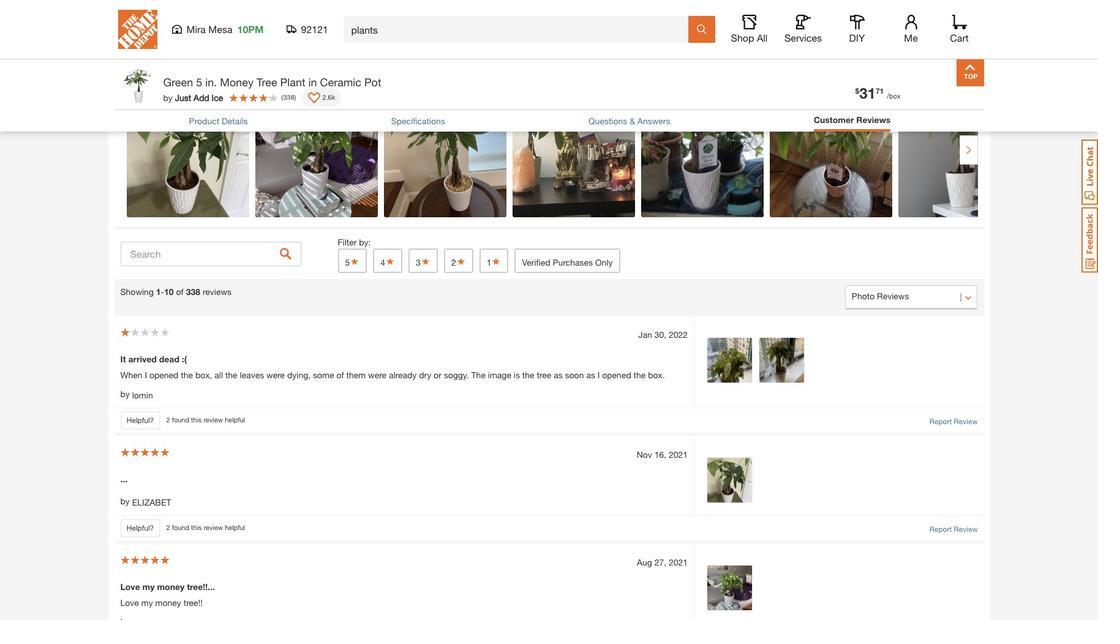 Task type: describe. For each thing, give the bounding box(es) containing it.
leaves
[[240, 370, 264, 380]]

nov
[[637, 450, 652, 460]]

just
[[175, 92, 191, 103]]

shop all
[[731, 32, 768, 43]]

reviews
[[857, 115, 891, 125]]

cart
[[950, 32, 969, 43]]

...
[[120, 474, 128, 484]]

3
[[416, 257, 421, 268]]

:(
[[182, 354, 187, 364]]

2 for it arrived dead :(
[[166, 416, 170, 424]]

product image image
[[117, 65, 157, 105]]

helpful? for it arrived dead :(
[[127, 416, 154, 425]]

Search text field
[[120, 242, 301, 267]]

already
[[389, 370, 417, 380]]

10pm
[[237, 23, 264, 35]]

-
[[161, 287, 164, 297]]

customer reviews
[[814, 115, 891, 125]]

star symbol image for 5
[[350, 257, 360, 266]]

nov 16, 2021
[[637, 450, 688, 460]]

1 the from the left
[[181, 370, 193, 380]]

1 vertical spatial my
[[141, 598, 153, 608]]

shop
[[731, 32, 754, 43]]

in.
[[205, 75, 217, 89]]

diy button
[[838, 15, 877, 44]]

16,
[[655, 450, 667, 460]]

all
[[215, 370, 223, 380]]

live chat image
[[1082, 140, 1098, 205]]

$ 31 71 /box
[[856, 85, 901, 102]]

helpful? for ...
[[127, 524, 154, 533]]

them
[[346, 370, 366, 380]]

this for it arrived dead :(
[[191, 416, 202, 424]]

3 the from the left
[[522, 370, 535, 380]]

details
[[222, 116, 248, 126]]

)
[[294, 93, 296, 101]]

me
[[904, 32, 918, 43]]

green 5 in. money tree plant in ceramic pot
[[163, 75, 381, 89]]

by for by lomin
[[120, 389, 130, 399]]

top button
[[957, 59, 984, 86]]

&
[[630, 116, 635, 126]]

mira
[[187, 23, 206, 35]]

specifications
[[391, 116, 445, 126]]

4 the from the left
[[634, 370, 646, 380]]

2 found this review helpful for ...
[[166, 524, 245, 532]]

aug 27, 2021
[[637, 557, 688, 568]]

lomin
[[132, 390, 153, 401]]

10
[[164, 287, 174, 297]]

of inside 'it arrived dead :( when i opened the box, all the leaves were dying, some of them were already dry or soggy.  the image is the tree as soon as i opened the box.'
[[337, 370, 344, 380]]

tree!!...
[[187, 582, 215, 592]]

in
[[309, 75, 317, 89]]

by lomin
[[120, 389, 153, 401]]

it
[[120, 354, 126, 364]]

tree!!
[[184, 598, 203, 608]]

verified purchases only button
[[515, 249, 620, 273]]

2 were from the left
[[368, 370, 387, 380]]

images
[[175, 58, 214, 72]]

31
[[860, 85, 876, 102]]

27,
[[655, 557, 667, 568]]

helpful for it arrived dead :(
[[225, 416, 245, 424]]

92121
[[301, 23, 328, 35]]

by:
[[359, 237, 371, 247]]

image
[[488, 370, 512, 380]]

1 were from the left
[[267, 370, 285, 380]]

the
[[471, 370, 486, 380]]

/box
[[887, 92, 901, 100]]

aug
[[637, 557, 652, 568]]

me button
[[892, 15, 931, 44]]

5 inside 5 'button'
[[345, 257, 350, 268]]

1 as from the left
[[554, 370, 563, 380]]

all
[[757, 32, 768, 43]]

2 as from the left
[[586, 370, 595, 380]]

questions
[[589, 116, 627, 126]]

love my money tree!!... love my money tree!!
[[120, 582, 215, 608]]

by elizabet
[[120, 496, 171, 508]]

filter by:
[[338, 237, 371, 247]]

lomin button
[[132, 389, 153, 402]]

filter
[[338, 237, 357, 247]]

0 vertical spatial my
[[142, 582, 155, 592]]

helpful? button for it arrived dead :(
[[120, 412, 160, 430]]

soggy.
[[444, 370, 469, 380]]

mesa
[[209, 23, 232, 35]]

4
[[381, 257, 385, 268]]

found for ...
[[172, 524, 189, 532]]

diy
[[849, 32, 865, 43]]

jan 30, 2022
[[639, 330, 688, 340]]

92121 button
[[286, 23, 329, 36]]

by for by just add ice
[[163, 92, 173, 103]]

the home depot logo image
[[118, 10, 157, 49]]

( 338 )
[[281, 93, 296, 101]]

helpful? button for ...
[[120, 519, 160, 538]]

recommend
[[175, 6, 235, 20]]

product
[[189, 116, 219, 126]]

cart link
[[946, 15, 973, 44]]

1 i from the left
[[145, 370, 147, 380]]

shop all button
[[730, 15, 769, 44]]



Task type: locate. For each thing, give the bounding box(es) containing it.
elizabet button
[[132, 496, 171, 509]]

1 opened from the left
[[149, 370, 179, 380]]

1 vertical spatial 2021
[[669, 557, 688, 568]]

1 vertical spatial helpful
[[225, 524, 245, 532]]

report review for 2022
[[930, 417, 978, 426]]

2021 for aug 27, 2021
[[669, 557, 688, 568]]

review for it arrived dead :(
[[204, 416, 223, 424]]

helpful?
[[127, 416, 154, 425], [127, 524, 154, 533]]

1 vertical spatial 2 found this review helpful
[[166, 524, 245, 532]]

display image
[[308, 93, 321, 105]]

only
[[596, 257, 613, 268]]

were left dying,
[[267, 370, 285, 380]]

reviews
[[203, 287, 232, 297]]

report for jan 30, 2022
[[930, 417, 952, 426]]

0 vertical spatial report review
[[930, 417, 978, 426]]

5 button
[[338, 249, 367, 273]]

star symbol image inside 2 button
[[456, 257, 466, 266]]

1 found from the top
[[172, 416, 189, 424]]

questions & answers
[[589, 116, 671, 126]]

review for nov 16, 2021
[[954, 525, 978, 534]]

5 down filter
[[345, 257, 350, 268]]

were right them
[[368, 370, 387, 380]]

star symbol image for 1
[[492, 257, 501, 266]]

2 2 found this review helpful from the top
[[166, 524, 245, 532]]

4 star symbol image from the left
[[492, 257, 501, 266]]

2 found this review helpful for it arrived dead :(
[[166, 416, 245, 424]]

0 vertical spatial helpful?
[[127, 416, 154, 425]]

report for nov 16, 2021
[[930, 525, 952, 534]]

1 report review from the top
[[930, 417, 978, 426]]

1 horizontal spatial 1
[[487, 257, 492, 268]]

1 vertical spatial found
[[172, 524, 189, 532]]

1 vertical spatial review
[[204, 524, 223, 532]]

2 review from the top
[[954, 525, 978, 534]]

found
[[172, 416, 189, 424], [172, 524, 189, 532]]

jan
[[639, 330, 652, 340]]

1 star symbol image from the left
[[350, 257, 360, 266]]

3 button
[[409, 249, 438, 273]]

1 vertical spatial money
[[155, 598, 181, 608]]

star symbol image left 1 button
[[456, 257, 466, 266]]

box,
[[195, 370, 212, 380]]

arrived
[[128, 354, 157, 364]]

1 vertical spatial helpful? button
[[120, 519, 160, 538]]

0 vertical spatial report review button
[[930, 416, 978, 428]]

this down box,
[[191, 416, 202, 424]]

dead
[[159, 354, 179, 364]]

$
[[856, 86, 860, 96]]

1 helpful? from the top
[[127, 416, 154, 425]]

report review button for jan 30, 2022
[[930, 416, 978, 428]]

some
[[313, 370, 334, 380]]

1 vertical spatial 1
[[156, 287, 161, 297]]

helpful? button
[[120, 412, 160, 430], [120, 519, 160, 538]]

pot
[[364, 75, 381, 89]]

by inside by lomin
[[120, 389, 130, 399]]

1 report review button from the top
[[930, 416, 978, 428]]

purchases
[[553, 257, 593, 268]]

1 vertical spatial 338
[[186, 287, 200, 297]]

elizabet
[[132, 497, 171, 508]]

customer
[[120, 58, 172, 72], [814, 115, 854, 125]]

1 vertical spatial helpful?
[[127, 524, 154, 533]]

box.
[[648, 370, 665, 380]]

2 helpful from the top
[[225, 524, 245, 532]]

2 found from the top
[[172, 524, 189, 532]]

1 right 2 button
[[487, 257, 492, 268]]

mira mesa 10pm
[[187, 23, 264, 35]]

the left box.
[[634, 370, 646, 380]]

this for ...
[[191, 524, 202, 532]]

star symbol image for 4
[[385, 257, 395, 266]]

helpful
[[225, 416, 245, 424], [225, 524, 245, 532]]

as right tree at the bottom of page
[[554, 370, 563, 380]]

review for ...
[[204, 524, 223, 532]]

1 vertical spatial report review button
[[930, 524, 978, 535]]

0 horizontal spatial 5
[[196, 75, 202, 89]]

star symbol image inside 1 button
[[492, 257, 501, 266]]

1 horizontal spatial of
[[337, 370, 344, 380]]

2 helpful? button from the top
[[120, 519, 160, 538]]

1 review from the top
[[204, 416, 223, 424]]

1 helpful? button from the top
[[120, 412, 160, 430]]

2 love from the top
[[120, 598, 139, 608]]

1 vertical spatial of
[[337, 370, 344, 380]]

by left just
[[163, 92, 173, 103]]

1 vertical spatial love
[[120, 598, 139, 608]]

verified purchases only
[[522, 257, 613, 268]]

star symbol image for 2
[[456, 257, 466, 266]]

2 found this review helpful down box,
[[166, 416, 245, 424]]

1 inside button
[[487, 257, 492, 268]]

0 vertical spatial money
[[157, 582, 185, 592]]

73 % recommend this product
[[149, 6, 297, 20]]

product details
[[189, 116, 248, 126]]

1 horizontal spatial were
[[368, 370, 387, 380]]

1 vertical spatial by
[[120, 389, 130, 399]]

2 2021 from the top
[[669, 557, 688, 568]]

1 helpful from the top
[[225, 416, 245, 424]]

opened down dead
[[149, 370, 179, 380]]

2 star symbol image from the left
[[385, 257, 395, 266]]

answers
[[638, 116, 671, 126]]

0 vertical spatial of
[[176, 287, 184, 297]]

it arrived dead :( when i opened the box, all the leaves were dying, some of them were already dry or soggy.  the image is the tree as soon as i opened the box.
[[120, 354, 665, 380]]

1 2021 from the top
[[669, 450, 688, 460]]

0 vertical spatial report
[[930, 417, 952, 426]]

1 report from the top
[[930, 417, 952, 426]]

0 horizontal spatial customer
[[120, 58, 172, 72]]

product
[[259, 6, 297, 20]]

0 vertical spatial 338
[[283, 93, 294, 101]]

by just add ice
[[163, 92, 223, 103]]

47
[[736, 24, 746, 35]]

1
[[487, 257, 492, 268], [156, 287, 161, 297]]

customer up the green
[[120, 58, 172, 72]]

1 vertical spatial report review
[[930, 525, 978, 534]]

review down 'all'
[[204, 416, 223, 424]]

star symbol image
[[421, 257, 431, 266]]

1 horizontal spatial opened
[[602, 370, 631, 380]]

30,
[[655, 330, 667, 340]]

were
[[267, 370, 285, 380], [368, 370, 387, 380]]

star symbol image left 3
[[385, 257, 395, 266]]

1 2 found this review helpful from the top
[[166, 416, 245, 424]]

2021 right 27,
[[669, 557, 688, 568]]

customer for customer images
[[120, 58, 172, 72]]

0 vertical spatial helpful
[[225, 416, 245, 424]]

1 vertical spatial 2
[[166, 416, 170, 424]]

2 vertical spatial by
[[120, 496, 130, 507]]

helpful? down by elizabet
[[127, 524, 154, 533]]

2 for ...
[[166, 524, 170, 532]]

2 report from the top
[[930, 525, 952, 534]]

2 the from the left
[[225, 370, 237, 380]]

of left them
[[337, 370, 344, 380]]

report review for 2021
[[930, 525, 978, 534]]

73
[[149, 6, 161, 20]]

0 horizontal spatial were
[[267, 370, 285, 380]]

star icon image
[[349, 24, 361, 36]]

found for it arrived dead :(
[[172, 416, 189, 424]]

star symbol image right 2 button
[[492, 257, 501, 266]]

2.6k button
[[302, 88, 341, 107]]

of
[[176, 287, 184, 297], [337, 370, 344, 380]]

report review button for nov 16, 2021
[[930, 524, 978, 535]]

338 left reviews at the top of page
[[186, 287, 200, 297]]

this up tree!!...
[[191, 524, 202, 532]]

report
[[930, 417, 952, 426], [930, 525, 952, 534]]

i right the 'soon'
[[598, 370, 600, 380]]

services
[[785, 32, 822, 43]]

2 inside button
[[451, 257, 456, 268]]

customer left reviews
[[814, 115, 854, 125]]

2 report review button from the top
[[930, 524, 978, 535]]

is
[[514, 370, 520, 380]]

as right the 'soon'
[[586, 370, 595, 380]]

2 i from the left
[[598, 370, 600, 380]]

opened left box.
[[602, 370, 631, 380]]

ceramic
[[320, 75, 361, 89]]

i right when
[[145, 370, 147, 380]]

1 vertical spatial report
[[930, 525, 952, 534]]

(
[[281, 93, 283, 101]]

0 vertical spatial 1
[[487, 257, 492, 268]]

0 vertical spatial this
[[238, 6, 256, 20]]

0 horizontal spatial 338
[[186, 287, 200, 297]]

2 button
[[444, 249, 473, 273]]

1 vertical spatial this
[[191, 416, 202, 424]]

showing
[[120, 287, 154, 297]]

5 left in.
[[196, 75, 202, 89]]

1 horizontal spatial as
[[586, 370, 595, 380]]

helpful? button down lomin button
[[120, 412, 160, 430]]

money
[[220, 75, 254, 89]]

What can we help you find today? search field
[[351, 17, 688, 42]]

services button
[[784, 15, 823, 44]]

star symbol image down filter by:
[[350, 257, 360, 266]]

2 vertical spatial this
[[191, 524, 202, 532]]

star symbol image
[[350, 257, 360, 266], [385, 257, 395, 266], [456, 257, 466, 266], [492, 257, 501, 266]]

0 horizontal spatial i
[[145, 370, 147, 380]]

2021
[[669, 450, 688, 460], [669, 557, 688, 568]]

verified
[[522, 257, 551, 268]]

0 vertical spatial by
[[163, 92, 173, 103]]

helpful? button down by elizabet
[[120, 519, 160, 538]]

0 vertical spatial customer
[[120, 58, 172, 72]]

helpful? down "lomin"
[[127, 416, 154, 425]]

0 vertical spatial 2
[[451, 257, 456, 268]]

1 love from the top
[[120, 582, 140, 592]]

1 left 10
[[156, 287, 161, 297]]

money left tree!!
[[155, 598, 181, 608]]

by left "lomin"
[[120, 389, 130, 399]]

0 vertical spatial 2 found this review helpful
[[166, 416, 245, 424]]

helpful for ...
[[225, 524, 245, 532]]

by inside by elizabet
[[120, 496, 130, 507]]

0 vertical spatial found
[[172, 416, 189, 424]]

0 vertical spatial 5
[[196, 75, 202, 89]]

by down ...
[[120, 496, 130, 507]]

when
[[120, 370, 142, 380]]

0 horizontal spatial opened
[[149, 370, 179, 380]]

the
[[181, 370, 193, 380], [225, 370, 237, 380], [522, 370, 535, 380], [634, 370, 646, 380]]

1 horizontal spatial customer
[[814, 115, 854, 125]]

or
[[434, 370, 442, 380]]

2 report review from the top
[[930, 525, 978, 534]]

%
[[161, 6, 172, 20]]

1 button
[[480, 249, 509, 273]]

tree
[[257, 75, 277, 89]]

the right 'all'
[[225, 370, 237, 380]]

2 found this review helpful up tree!!...
[[166, 524, 245, 532]]

71
[[876, 86, 884, 96]]

1 vertical spatial customer
[[814, 115, 854, 125]]

2021 for nov 16, 2021
[[669, 450, 688, 460]]

feedback link image
[[1082, 207, 1098, 273]]

3 star symbol image from the left
[[456, 257, 466, 266]]

0 vertical spatial 2021
[[669, 450, 688, 460]]

0 vertical spatial helpful? button
[[120, 412, 160, 430]]

review
[[204, 416, 223, 424], [204, 524, 223, 532]]

2 vertical spatial 2
[[166, 524, 170, 532]]

0 vertical spatial review
[[954, 417, 978, 426]]

2021 right 16, at the right bottom of page
[[669, 450, 688, 460]]

1 review from the top
[[954, 417, 978, 426]]

my left tree!!
[[141, 598, 153, 608]]

1 horizontal spatial 5
[[345, 257, 350, 268]]

1 horizontal spatial 338
[[283, 93, 294, 101]]

review up tree!!...
[[204, 524, 223, 532]]

2 helpful? from the top
[[127, 524, 154, 533]]

2 opened from the left
[[602, 370, 631, 380]]

2 found this review helpful
[[166, 416, 245, 424], [166, 524, 245, 532]]

338
[[283, 93, 294, 101], [186, 287, 200, 297]]

2 review from the top
[[204, 524, 223, 532]]

dry
[[419, 370, 431, 380]]

0 horizontal spatial 1
[[156, 287, 161, 297]]

338 down plant on the left top of page
[[283, 93, 294, 101]]

0 horizontal spatial of
[[176, 287, 184, 297]]

1 horizontal spatial i
[[598, 370, 600, 380]]

the down the :(
[[181, 370, 193, 380]]

star symbol image inside "4" button
[[385, 257, 395, 266]]

tree
[[537, 370, 552, 380]]

customer for customer reviews
[[814, 115, 854, 125]]

5
[[196, 75, 202, 89], [345, 257, 350, 268]]

of right 10
[[176, 287, 184, 297]]

add
[[194, 92, 209, 103]]

1 vertical spatial 5
[[345, 257, 350, 268]]

soon
[[565, 370, 584, 380]]

money up tree!!
[[157, 582, 185, 592]]

by
[[163, 92, 173, 103], [120, 389, 130, 399], [120, 496, 130, 507]]

showing 1 - 10 of 338 reviews
[[120, 287, 232, 297]]

star symbol image inside 5 'button'
[[350, 257, 360, 266]]

plant
[[280, 75, 305, 89]]

my left tree!!...
[[142, 582, 155, 592]]

ice
[[212, 92, 223, 103]]

product details button
[[189, 114, 248, 127], [189, 114, 248, 127]]

4 button
[[373, 249, 403, 273]]

dying,
[[287, 370, 311, 380]]

by for by elizabet
[[120, 496, 130, 507]]

customer reviews button
[[814, 113, 891, 129], [814, 113, 891, 126]]

this up the 10pm
[[238, 6, 256, 20]]

0 horizontal spatial as
[[554, 370, 563, 380]]

0 vertical spatial love
[[120, 582, 140, 592]]

0 vertical spatial review
[[204, 416, 223, 424]]

the right is
[[522, 370, 535, 380]]

1 vertical spatial review
[[954, 525, 978, 534]]

review for jan 30, 2022
[[954, 417, 978, 426]]



Task type: vqa. For each thing, say whether or not it's contained in the screenshot.
Live Chat image
yes



